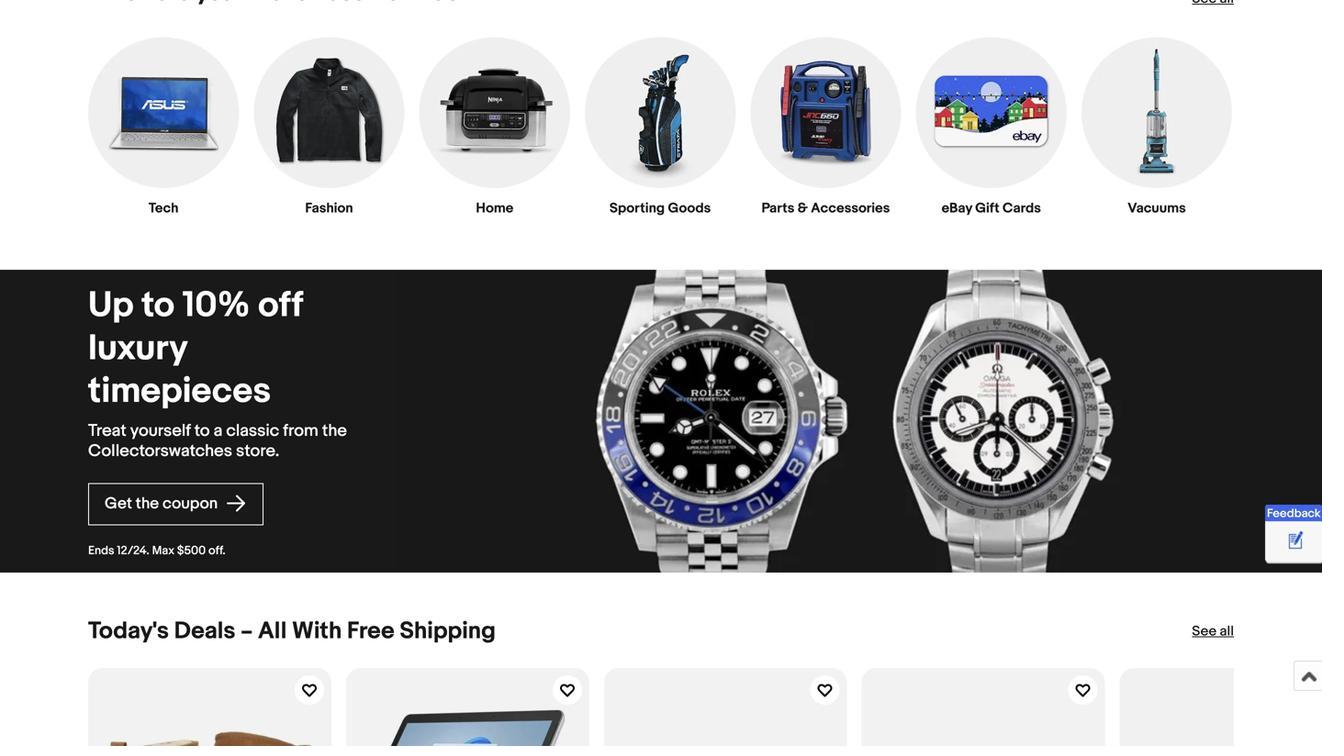 Task type: describe. For each thing, give the bounding box(es) containing it.
parts & accessories
[[762, 200, 890, 217]]

&
[[798, 200, 808, 217]]

store.
[[236, 441, 279, 461]]

home
[[476, 200, 513, 217]]

sporting goods
[[610, 200, 711, 217]]

sporting goods link
[[585, 37, 736, 224]]

today's deals – all with free shipping link
[[88, 617, 496, 646]]

timepieces
[[88, 371, 271, 413]]

ebay gift cards link
[[916, 37, 1067, 224]]

vacuums link
[[1081, 37, 1232, 224]]

$500
[[177, 544, 206, 558]]

see all
[[1192, 623, 1234, 640]]

today's
[[88, 617, 169, 646]]

luxury
[[88, 328, 187, 370]]

up to 10% off luxury timepieces treat yourself to a classic from the collectorswatches store.
[[88, 285, 347, 461]]

10%
[[182, 285, 250, 327]]

max
[[152, 544, 174, 558]]

feedback
[[1267, 507, 1321, 521]]

off
[[258, 285, 303, 327]]

yourself
[[130, 421, 191, 441]]

get the coupon
[[105, 494, 221, 514]]

get the coupon link
[[88, 483, 263, 526]]

the inside up to 10% off luxury timepieces treat yourself to a classic from the collectorswatches store.
[[322, 421, 347, 441]]

treat
[[88, 421, 126, 441]]

today's deals – all with free shipping
[[88, 617, 496, 646]]

free
[[347, 617, 395, 646]]

see
[[1192, 623, 1217, 640]]

fashion
[[305, 200, 353, 217]]

0 horizontal spatial to
[[142, 285, 175, 327]]

deals
[[174, 617, 235, 646]]

12/24.
[[117, 544, 149, 558]]

tech link
[[88, 37, 239, 224]]

up
[[88, 285, 134, 327]]



Task type: locate. For each thing, give the bounding box(es) containing it.
0 vertical spatial the
[[322, 421, 347, 441]]

a
[[214, 421, 222, 441]]

up to 10% off luxury timepieces link
[[88, 285, 353, 414]]

with
[[292, 617, 342, 646]]

all
[[258, 617, 287, 646]]

coupon
[[163, 494, 218, 514]]

0 vertical spatial to
[[142, 285, 175, 327]]

ebay
[[942, 200, 972, 217]]

1 horizontal spatial to
[[194, 421, 210, 441]]

the
[[322, 421, 347, 441], [136, 494, 159, 514]]

ends
[[88, 544, 114, 558]]

home link
[[419, 37, 570, 224]]

1 horizontal spatial the
[[322, 421, 347, 441]]

accessories
[[811, 200, 890, 217]]

–
[[241, 617, 253, 646]]

get
[[105, 494, 132, 514]]

the right 'get'
[[136, 494, 159, 514]]

all
[[1220, 623, 1234, 640]]

1 vertical spatial the
[[136, 494, 159, 514]]

gift
[[975, 200, 1000, 217]]

parts
[[762, 200, 794, 217]]

off.
[[208, 544, 226, 558]]

fashion link
[[254, 37, 405, 224]]

from
[[283, 421, 318, 441]]

cards
[[1003, 200, 1041, 217]]

to right up
[[142, 285, 175, 327]]

classic
[[226, 421, 279, 441]]

collectorswatches
[[88, 441, 232, 461]]

the right from
[[322, 421, 347, 441]]

shipping
[[400, 617, 496, 646]]

ebay gift cards
[[942, 200, 1041, 217]]

to
[[142, 285, 175, 327], [194, 421, 210, 441]]

goods
[[668, 200, 711, 217]]

sporting
[[610, 200, 665, 217]]

parts & accessories link
[[750, 37, 901, 224]]

1 vertical spatial to
[[194, 421, 210, 441]]

ends 12/24. max $500 off.
[[88, 544, 226, 558]]

tech
[[149, 200, 178, 217]]

see all link
[[1192, 622, 1234, 641]]

to left a
[[194, 421, 210, 441]]

vacuums
[[1128, 200, 1186, 217]]

0 horizontal spatial the
[[136, 494, 159, 514]]



Task type: vqa. For each thing, say whether or not it's contained in the screenshot.
Shipping speed
no



